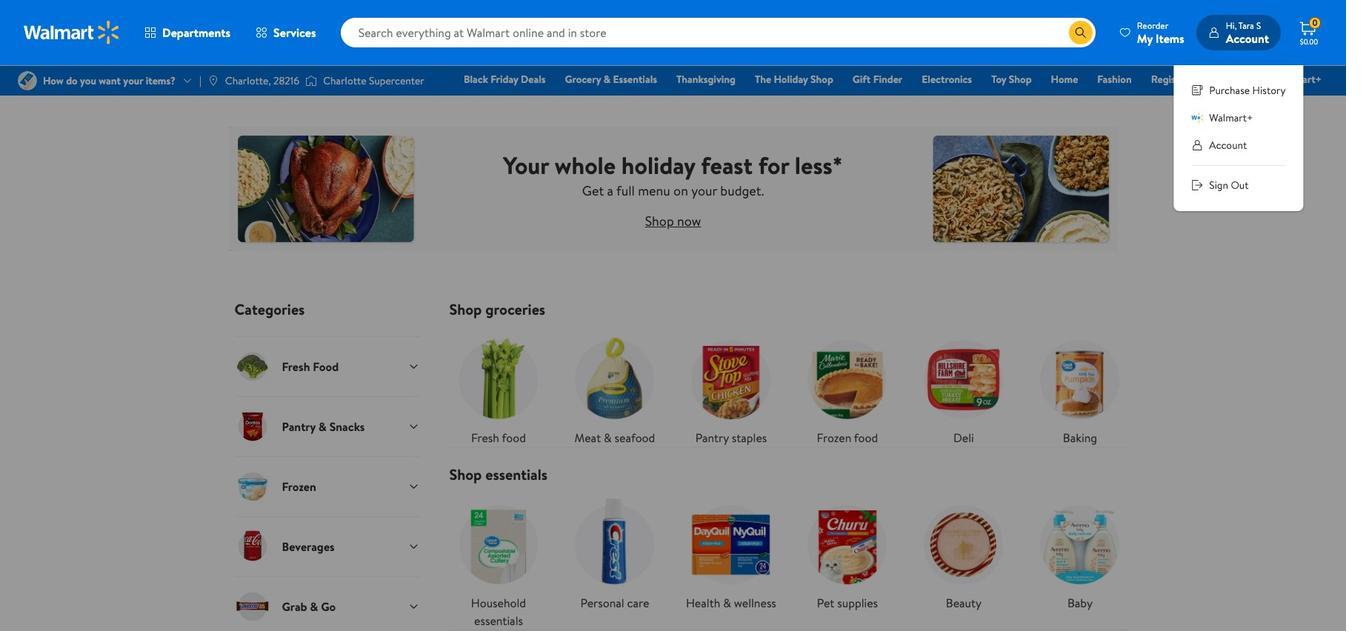 Task type: locate. For each thing, give the bounding box(es) containing it.
staples
[[732, 430, 767, 446]]

toy
[[992, 72, 1007, 87]]

essentials for household essentials
[[474, 613, 523, 629]]

shop essentials
[[450, 465, 548, 485]]

account up debit
[[1226, 30, 1270, 46]]

search icon image
[[1075, 27, 1087, 39]]

electronics link
[[916, 71, 979, 87]]

& right grocery
[[604, 72, 611, 87]]

baking link
[[1031, 331, 1130, 447]]

walmart+
[[1278, 72, 1322, 87], [1210, 110, 1254, 125]]

sign
[[1210, 178, 1229, 193]]

black friday deals
[[464, 72, 546, 87]]

pet supplies link
[[799, 496, 897, 612]]

1 horizontal spatial food
[[854, 430, 878, 446]]

account up sign out
[[1210, 138, 1248, 153]]

account link
[[1192, 138, 1286, 153]]

Walmart Site-Wide search field
[[341, 18, 1096, 47]]

household essentials
[[471, 595, 526, 629]]

meat
[[575, 430, 601, 446]]

whole
[[555, 149, 616, 181]]

list containing household essentials
[[441, 484, 1139, 630]]

shop inside toy shop link
[[1009, 72, 1032, 87]]

0 horizontal spatial walmart+
[[1210, 110, 1254, 125]]

& right health
[[723, 595, 731, 611]]

1 vertical spatial account
[[1210, 138, 1248, 153]]

for
[[759, 149, 789, 181]]

& inside 'link'
[[604, 72, 611, 87]]

food right frozen
[[854, 430, 878, 446]]

0 vertical spatial &
[[604, 72, 611, 87]]

1 food from the left
[[502, 430, 526, 446]]

walmart+ down $0.00
[[1278, 72, 1322, 87]]

your
[[504, 149, 549, 181]]

shop down the fresh
[[450, 465, 482, 485]]

&
[[604, 72, 611, 87], [604, 430, 612, 446], [723, 595, 731, 611]]

walmart+ link down $0.00
[[1271, 71, 1329, 87]]

fashion link
[[1091, 71, 1139, 87]]

0 vertical spatial list
[[441, 319, 1139, 447]]

1 vertical spatial &
[[604, 430, 612, 446]]

the holiday shop link
[[749, 71, 840, 87]]

list containing fresh food
[[441, 319, 1139, 447]]

walmart+ image
[[1192, 112, 1204, 124]]

0 vertical spatial walmart+ link
[[1271, 71, 1329, 87]]

less*
[[795, 149, 843, 181]]

one debit
[[1209, 72, 1259, 87]]

1 vertical spatial essentials
[[474, 613, 523, 629]]

food right the fresh
[[502, 430, 526, 446]]

essentials for shop essentials
[[486, 465, 548, 485]]

2 vertical spatial &
[[723, 595, 731, 611]]

seafood
[[615, 430, 655, 446]]

deli link
[[915, 331, 1013, 447]]

shop left now
[[645, 212, 674, 230]]

the holiday shop
[[755, 72, 834, 87]]

household essentials link
[[450, 496, 548, 630]]

sign out link
[[1192, 178, 1286, 193]]

black
[[464, 72, 488, 87]]

$0.00
[[1301, 36, 1319, 47]]

1 list from the top
[[441, 319, 1139, 447]]

shop for essentials
[[450, 465, 482, 485]]

pantry staples
[[696, 430, 767, 446]]

walmart+ down purchase
[[1210, 110, 1254, 125]]

on
[[674, 181, 688, 200]]

& right meat on the left bottom
[[604, 430, 612, 446]]

health
[[686, 595, 721, 611]]

list
[[441, 319, 1139, 447], [441, 484, 1139, 630]]

history
[[1253, 83, 1286, 98]]

1 horizontal spatial walmart+
[[1278, 72, 1322, 87]]

personal
[[581, 595, 625, 611]]

thanksgiving link
[[670, 71, 743, 87]]

a
[[607, 181, 614, 200]]

account
[[1226, 30, 1270, 46], [1210, 138, 1248, 153]]

black friday deals link
[[457, 71, 553, 87]]

toy shop link
[[985, 71, 1039, 87]]

the
[[755, 72, 772, 87]]

your whole holiday feast for less* get a full menu on your budget.
[[504, 149, 843, 200]]

essentials down fresh food at the bottom of page
[[486, 465, 548, 485]]

essentials inside household essentials
[[474, 613, 523, 629]]

food for frozen food
[[854, 430, 878, 446]]

shop now link
[[645, 212, 701, 230]]

your whole holiday feast for less. get a full menu on your budget. shop now. image
[[229, 125, 1118, 253]]

holiday
[[622, 149, 696, 181]]

shop left the "groceries"
[[450, 299, 482, 319]]

0 vertical spatial essentials
[[486, 465, 548, 485]]

food
[[502, 430, 526, 446], [854, 430, 878, 446]]

shop for groceries
[[450, 299, 482, 319]]

account inside the account link
[[1210, 138, 1248, 153]]

thanksgiving
[[677, 72, 736, 87]]

holiday
[[774, 72, 808, 87]]

toy shop
[[992, 72, 1032, 87]]

grocery & essentials
[[565, 72, 657, 87]]

reorder my items
[[1138, 19, 1185, 46]]

0 vertical spatial walmart+
[[1278, 72, 1322, 87]]

care
[[627, 595, 650, 611]]

0
[[1313, 16, 1318, 29]]

walmart+ link up the account link
[[1192, 110, 1286, 126]]

shop right toy
[[1009, 72, 1032, 87]]

shop now
[[645, 212, 701, 230]]

2 list from the top
[[441, 484, 1139, 630]]

health & wellness
[[686, 595, 777, 611]]

essentials down household
[[474, 613, 523, 629]]

fresh
[[471, 430, 499, 446]]

essentials
[[486, 465, 548, 485], [474, 613, 523, 629]]

0 horizontal spatial food
[[502, 430, 526, 446]]

fresh food
[[471, 430, 526, 446]]

shop groceries
[[450, 299, 546, 319]]

pet
[[817, 595, 835, 611]]

0 vertical spatial account
[[1226, 30, 1270, 46]]

fashion
[[1098, 72, 1132, 87]]

pantry
[[696, 430, 729, 446]]

2 food from the left
[[854, 430, 878, 446]]

walmart+ link
[[1271, 71, 1329, 87], [1192, 110, 1286, 126]]

1 vertical spatial list
[[441, 484, 1139, 630]]

shop right holiday
[[811, 72, 834, 87]]

shop
[[811, 72, 834, 87], [1009, 72, 1032, 87], [645, 212, 674, 230], [450, 299, 482, 319], [450, 465, 482, 485]]



Task type: describe. For each thing, give the bounding box(es) containing it.
baby
[[1068, 595, 1093, 611]]

services button
[[243, 15, 329, 50]]

hi,
[[1226, 19, 1237, 31]]

out
[[1231, 178, 1249, 193]]

& for essentials
[[604, 72, 611, 87]]

shop inside the holiday shop link
[[811, 72, 834, 87]]

groceries
[[486, 299, 546, 319]]

departments button
[[132, 15, 243, 50]]

beauty
[[946, 595, 982, 611]]

1 vertical spatial walmart+
[[1210, 110, 1254, 125]]

purchase
[[1210, 83, 1250, 98]]

hi, tara s account
[[1226, 19, 1270, 46]]

deli
[[954, 430, 974, 446]]

frozen
[[817, 430, 852, 446]]

my
[[1138, 30, 1153, 46]]

finder
[[874, 72, 903, 87]]

Search search field
[[341, 18, 1096, 47]]

friday
[[491, 72, 519, 87]]

personal care link
[[566, 496, 664, 612]]

& for seafood
[[604, 430, 612, 446]]

supplies
[[838, 595, 878, 611]]

food for fresh food
[[502, 430, 526, 446]]

personal care
[[581, 595, 650, 611]]

home
[[1051, 72, 1079, 87]]

wellness
[[734, 595, 777, 611]]

& for wellness
[[723, 595, 731, 611]]

baking
[[1063, 430, 1098, 446]]

pantry staples link
[[682, 331, 781, 447]]

0 $0.00
[[1301, 16, 1319, 47]]

household
[[471, 595, 526, 611]]

deals
[[521, 72, 546, 87]]

now
[[677, 212, 701, 230]]

one debit link
[[1202, 71, 1265, 87]]

menu
[[638, 181, 671, 200]]

budget.
[[721, 181, 764, 200]]

home link
[[1045, 71, 1085, 87]]

meat & seafood link
[[566, 331, 664, 447]]

departments
[[162, 24, 231, 41]]

purchase history link
[[1192, 83, 1286, 99]]

get
[[582, 181, 604, 200]]

your
[[692, 181, 717, 200]]

registry
[[1152, 72, 1189, 87]]

baby link
[[1031, 496, 1130, 612]]

essentials
[[613, 72, 657, 87]]

shop for now
[[645, 212, 674, 230]]

walmart image
[[24, 21, 120, 44]]

feast
[[701, 149, 753, 181]]

gift finder
[[853, 72, 903, 87]]

tara
[[1239, 19, 1255, 31]]

grocery & essentials link
[[558, 71, 664, 87]]

grocery
[[565, 72, 601, 87]]

fresh food link
[[450, 331, 548, 447]]

services
[[274, 24, 316, 41]]

debit
[[1233, 72, 1259, 87]]

gift finder link
[[846, 71, 910, 87]]

s
[[1257, 19, 1262, 31]]

one
[[1209, 72, 1231, 87]]

list for shop groceries
[[441, 319, 1139, 447]]

sign out
[[1210, 178, 1249, 193]]

health & wellness link
[[682, 496, 781, 612]]

registry link
[[1145, 71, 1196, 87]]

1 vertical spatial walmart+ link
[[1192, 110, 1286, 126]]

frozen food
[[817, 430, 878, 446]]

beauty link
[[915, 496, 1013, 612]]

list for shop essentials
[[441, 484, 1139, 630]]

purchase history
[[1210, 83, 1286, 98]]

categories
[[235, 299, 305, 319]]

reorder
[[1138, 19, 1169, 31]]

meat & seafood
[[575, 430, 655, 446]]

full
[[617, 181, 635, 200]]

gift
[[853, 72, 871, 87]]



Task type: vqa. For each thing, say whether or not it's contained in the screenshot.
the left not
no



